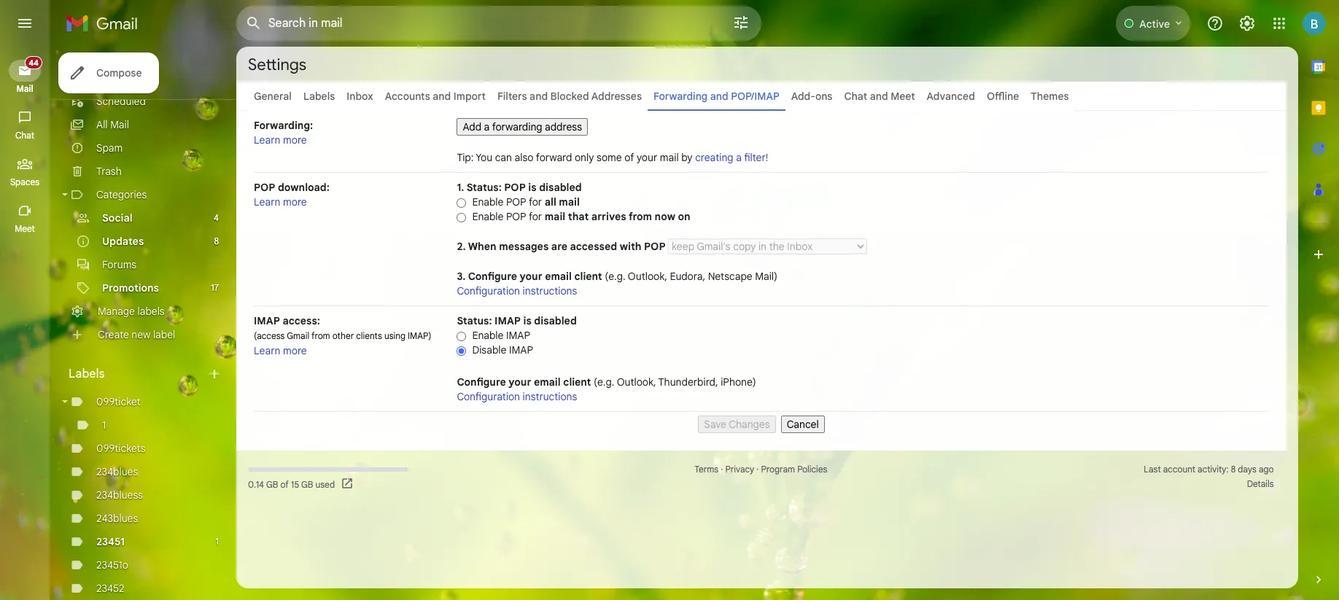 Task type: describe. For each thing, give the bounding box(es) containing it.
add-
[[791, 90, 816, 103]]

0 vertical spatial status:
[[467, 181, 502, 194]]

iphone)
[[721, 376, 756, 389]]

spam link
[[96, 142, 123, 155]]

promotions link
[[102, 282, 159, 295]]

234bluess link
[[96, 489, 143, 502]]

2 vertical spatial mail
[[545, 210, 566, 223]]

status: imap is disabled
[[457, 314, 577, 328]]

compose button
[[58, 53, 159, 93]]

243blues link
[[96, 512, 138, 525]]

(e.g. inside configure your email client (e.g. outlook, thunderbird, iphone) configuration instructions
[[594, 376, 615, 389]]

inbox link
[[347, 90, 373, 103]]

1 · from the left
[[721, 464, 723, 475]]

(access
[[254, 331, 285, 341]]

a
[[736, 151, 742, 164]]

from inside imap access: (access gmail from other clients using imap) learn more
[[312, 331, 330, 341]]

099tickets
[[96, 442, 146, 455]]

mail heading
[[0, 83, 50, 95]]

addresses
[[592, 90, 642, 103]]

last account activity: 8 days ago details
[[1144, 464, 1274, 490]]

label
[[153, 328, 175, 341]]

arrives
[[592, 210, 627, 223]]

thunderbird,
[[659, 376, 718, 389]]

learn inside the forwarding: learn more
[[254, 134, 281, 147]]

labels for labels heading
[[69, 367, 105, 382]]

accessed
[[570, 240, 617, 253]]

2 · from the left
[[757, 464, 759, 475]]

configuration instructions link for configure
[[457, 285, 577, 298]]

learn more link for more
[[254, 134, 307, 147]]

tip:
[[457, 151, 474, 164]]

save changes button
[[698, 416, 776, 433]]

themes link
[[1031, 90, 1069, 103]]

configuration instructions link for your
[[457, 390, 577, 403]]

account
[[1164, 464, 1196, 475]]

4
[[214, 212, 219, 223]]

and for chat
[[870, 90, 888, 103]]

and for filters
[[530, 90, 548, 103]]

pop inside pop download: learn more
[[254, 181, 275, 194]]

learn inside imap access: (access gmail from other clients using imap) learn more
[[254, 344, 281, 358]]

meet heading
[[0, 223, 50, 235]]

chat and meet
[[844, 90, 915, 103]]

when
[[468, 240, 497, 253]]

download:
[[278, 181, 330, 194]]

labels heading
[[69, 367, 207, 382]]

offline
[[987, 90, 1020, 103]]

enable pop for mail that arrives from now on
[[472, 210, 691, 223]]

Search in mail search field
[[236, 6, 762, 41]]

1 vertical spatial mail
[[559, 196, 580, 209]]

forums
[[102, 258, 137, 271]]

all
[[96, 118, 108, 131]]

gmail image
[[66, 9, 145, 38]]

configure your email client (e.g. outlook, thunderbird, iphone) configuration instructions
[[457, 376, 756, 403]]

new
[[132, 328, 151, 341]]

more inside pop download: learn more
[[283, 196, 307, 209]]

program
[[761, 464, 795, 475]]

manage labels link
[[98, 305, 165, 318]]

and for accounts
[[433, 90, 451, 103]]

2. when messages are accessed with pop
[[457, 240, 668, 253]]

enable for enable pop for all mail
[[472, 196, 504, 209]]

forwarding
[[654, 90, 708, 103]]

chat heading
[[0, 130, 50, 142]]

advanced search options image
[[727, 8, 756, 37]]

imap access: (access gmail from other clients using imap) learn more
[[254, 314, 432, 358]]

23452
[[96, 582, 124, 595]]

forward
[[536, 151, 572, 164]]

forwarding:
[[254, 119, 313, 132]]

labels for "labels" link
[[303, 90, 335, 103]]

spaces
[[10, 177, 39, 188]]

last
[[1144, 464, 1161, 475]]

email inside configure your email client (e.g. outlook, thunderbird, iphone) configuration instructions
[[534, 376, 561, 389]]

234bluess
[[96, 489, 143, 502]]

243blues
[[96, 512, 138, 525]]

for for mail that arrives from now on
[[529, 210, 542, 223]]

using
[[384, 331, 406, 341]]

by
[[682, 151, 693, 164]]

enable imap
[[472, 329, 530, 342]]

0 vertical spatial from
[[629, 210, 652, 223]]

offline link
[[987, 90, 1020, 103]]

all
[[545, 196, 557, 209]]

all mail link
[[96, 118, 129, 131]]

3. configure your email client (e.g. outlook, eudora, netscape mail) configuration instructions
[[457, 270, 778, 298]]

access:
[[283, 314, 320, 328]]

0 horizontal spatial 1
[[102, 419, 106, 432]]

ago
[[1259, 464, 1274, 475]]

are
[[551, 240, 568, 253]]

create
[[98, 328, 129, 341]]

099ticket link
[[96, 395, 141, 409]]

1 vertical spatial is
[[524, 314, 532, 328]]

main menu image
[[16, 15, 34, 32]]

23452 link
[[96, 582, 124, 595]]

enable pop for all mail
[[472, 196, 580, 209]]

chat and meet link
[[844, 90, 915, 103]]

chat for chat and meet
[[844, 90, 868, 103]]

chat for chat
[[15, 130, 34, 141]]

privacy
[[726, 464, 755, 475]]

more inside imap access: (access gmail from other clients using imap) learn more
[[283, 344, 307, 358]]

create new label link
[[98, 328, 175, 341]]

activity:
[[1198, 464, 1229, 475]]

categories link
[[96, 188, 147, 201]]

settings image
[[1239, 15, 1256, 32]]

accounts and import link
[[385, 90, 486, 103]]

add-ons
[[791, 90, 833, 103]]

privacy link
[[726, 464, 755, 475]]

1 gb from the left
[[266, 479, 278, 490]]

learn inside pop download: learn more
[[254, 196, 281, 209]]

1 vertical spatial mail
[[110, 118, 129, 131]]

follow link to manage storage image
[[341, 477, 355, 492]]

imap for status:
[[495, 314, 521, 328]]

with
[[620, 240, 642, 253]]

creating
[[695, 151, 734, 164]]

0 vertical spatial disabled
[[539, 181, 582, 194]]

44
[[29, 58, 39, 68]]

mail)
[[755, 270, 778, 283]]

only
[[575, 151, 594, 164]]

outlook, inside 3. configure your email client (e.g. outlook, eudora, netscape mail) configuration instructions
[[628, 270, 667, 283]]

pop up 'enable pop for all mail'
[[504, 181, 526, 194]]

manage
[[98, 305, 135, 318]]

can
[[495, 151, 512, 164]]

social link
[[102, 212, 133, 225]]

23451
[[96, 536, 125, 549]]

1 vertical spatial disabled
[[534, 314, 577, 328]]

now
[[655, 210, 676, 223]]

and for forwarding
[[711, 90, 729, 103]]

cancel button
[[781, 416, 825, 433]]

navigation containing mail
[[0, 47, 51, 600]]



Task type: vqa. For each thing, say whether or not it's contained in the screenshot.
the bottom Labels
yes



Task type: locate. For each thing, give the bounding box(es) containing it.
0 horizontal spatial labels
[[69, 367, 105, 382]]

1 more from the top
[[283, 134, 307, 147]]

configure right 3.
[[468, 270, 517, 283]]

0 vertical spatial email
[[545, 270, 572, 283]]

0 vertical spatial learn more link
[[254, 134, 307, 147]]

0 vertical spatial enable
[[472, 196, 504, 209]]

scheduled
[[96, 95, 146, 108]]

2 configuration from the top
[[457, 390, 520, 403]]

gb right 15
[[301, 479, 313, 490]]

learn more link for learn
[[254, 196, 307, 209]]

learn more link down download:
[[254, 196, 307, 209]]

1 horizontal spatial chat
[[844, 90, 868, 103]]

labels left inbox link
[[303, 90, 335, 103]]

details link
[[1247, 479, 1274, 490]]

23451o link
[[96, 559, 128, 572]]

3 enable from the top
[[472, 329, 504, 342]]

0 horizontal spatial mail
[[16, 83, 33, 94]]

is up 'enable pop for all mail'
[[528, 181, 537, 194]]

also
[[515, 151, 534, 164]]

1 vertical spatial more
[[283, 196, 307, 209]]

footer
[[236, 463, 1287, 492]]

instructions down 'disable imap'
[[523, 390, 577, 403]]

44 link
[[9, 56, 42, 82]]

imap up (access
[[254, 314, 280, 328]]

and
[[433, 90, 451, 103], [530, 90, 548, 103], [711, 90, 729, 103], [870, 90, 888, 103]]

manage labels
[[98, 305, 165, 318]]

None radio
[[457, 198, 467, 209]]

chat right ons
[[844, 90, 868, 103]]

pop down 'enable pop for all mail'
[[506, 210, 527, 223]]

for down 'enable pop for all mail'
[[529, 210, 542, 223]]

0 vertical spatial for
[[529, 196, 542, 209]]

disabled up all
[[539, 181, 582, 194]]

accounts and import
[[385, 90, 486, 103]]

1 vertical spatial chat
[[15, 130, 34, 141]]

0 vertical spatial client
[[575, 270, 602, 283]]

from left "now"
[[629, 210, 652, 223]]

settings
[[248, 54, 307, 74]]

0 vertical spatial meet
[[891, 90, 915, 103]]

1 vertical spatial enable
[[472, 210, 504, 223]]

3 more from the top
[[283, 344, 307, 358]]

tab list
[[1299, 47, 1340, 548]]

0 vertical spatial more
[[283, 134, 307, 147]]

4 and from the left
[[870, 90, 888, 103]]

mail left by
[[660, 151, 679, 164]]

labels
[[138, 305, 165, 318]]

meet down spaces heading
[[15, 223, 35, 234]]

some
[[597, 151, 622, 164]]

1 configuration instructions link from the top
[[457, 285, 577, 298]]

1 vertical spatial configuration
[[457, 390, 520, 403]]

2 vertical spatial enable
[[472, 329, 504, 342]]

0 vertical spatial labels
[[303, 90, 335, 103]]

you
[[476, 151, 493, 164]]

compose
[[96, 66, 142, 80]]

used
[[316, 479, 335, 490]]

· right terms link
[[721, 464, 723, 475]]

imap for enable
[[506, 329, 530, 342]]

1 vertical spatial instructions
[[523, 390, 577, 403]]

instructions up status: imap is disabled
[[523, 285, 577, 298]]

imap down enable imap
[[509, 344, 533, 357]]

search in mail image
[[241, 10, 267, 36]]

3 learn more link from the top
[[254, 344, 307, 358]]

1 vertical spatial labels
[[69, 367, 105, 382]]

0 horizontal spatial 8
[[214, 236, 219, 247]]

None radio
[[457, 212, 467, 223]]

promotions
[[102, 282, 159, 295]]

navigation containing save changes
[[254, 412, 1270, 433]]

and right filters
[[530, 90, 548, 103]]

import
[[454, 90, 486, 103]]

3 learn from the top
[[254, 344, 281, 358]]

configure down disable
[[457, 376, 506, 389]]

2 learn from the top
[[254, 196, 281, 209]]

2 vertical spatial more
[[283, 344, 307, 358]]

spam
[[96, 142, 123, 155]]

disabled down 3. configure your email client (e.g. outlook, eudora, netscape mail) configuration instructions
[[534, 314, 577, 328]]

enable up disable
[[472, 329, 504, 342]]

configuration instructions link down 'disable imap'
[[457, 390, 577, 403]]

1 horizontal spatial ·
[[757, 464, 759, 475]]

filters
[[498, 90, 527, 103]]

categories
[[96, 188, 147, 201]]

from left other
[[312, 331, 330, 341]]

1 vertical spatial learn
[[254, 196, 281, 209]]

mail down all
[[545, 210, 566, 223]]

for for all mail
[[529, 196, 542, 209]]

· right privacy
[[757, 464, 759, 475]]

0 vertical spatial outlook,
[[628, 270, 667, 283]]

Search in mail text field
[[269, 16, 692, 31]]

enable for enable imap
[[472, 329, 504, 342]]

netscape
[[708, 270, 753, 283]]

filters and blocked addresses
[[498, 90, 642, 103]]

pop down 1. status: pop is disabled
[[506, 196, 527, 209]]

disabled
[[539, 181, 582, 194], [534, 314, 577, 328]]

2 vertical spatial learn more link
[[254, 344, 307, 358]]

pop left download:
[[254, 181, 275, 194]]

more down forwarding:
[[283, 134, 307, 147]]

your down messages
[[520, 270, 543, 283]]

email inside 3. configure your email client (e.g. outlook, eudora, netscape mail) configuration instructions
[[545, 270, 572, 283]]

8 left days
[[1231, 464, 1236, 475]]

outlook,
[[628, 270, 667, 283], [617, 376, 656, 389]]

more down gmail
[[283, 344, 307, 358]]

1 horizontal spatial mail
[[110, 118, 129, 131]]

1 horizontal spatial 1
[[216, 536, 219, 547]]

footer containing terms
[[236, 463, 1287, 492]]

2 more from the top
[[283, 196, 307, 209]]

learn more link
[[254, 134, 307, 147], [254, 196, 307, 209], [254, 344, 307, 358]]

1 vertical spatial 1
[[216, 536, 219, 547]]

meet left advanced
[[891, 90, 915, 103]]

general
[[254, 90, 292, 103]]

1 horizontal spatial gb
[[301, 479, 313, 490]]

spaces heading
[[0, 177, 50, 188]]

0 vertical spatial 8
[[214, 236, 219, 247]]

meet inside heading
[[15, 223, 35, 234]]

navigation
[[0, 47, 51, 600], [254, 412, 1270, 433]]

3 and from the left
[[711, 90, 729, 103]]

1 and from the left
[[433, 90, 451, 103]]

0 horizontal spatial meet
[[15, 223, 35, 234]]

and left import
[[433, 90, 451, 103]]

instructions inside configure your email client (e.g. outlook, thunderbird, iphone) configuration instructions
[[523, 390, 577, 403]]

0 horizontal spatial gb
[[266, 479, 278, 490]]

1 vertical spatial client
[[563, 376, 591, 389]]

0 vertical spatial chat
[[844, 90, 868, 103]]

learn down (access
[[254, 344, 281, 358]]

on
[[678, 210, 691, 223]]

and right ons
[[870, 90, 888, 103]]

pop
[[254, 181, 275, 194], [504, 181, 526, 194], [506, 196, 527, 209], [506, 210, 527, 223], [644, 240, 666, 253]]

configure inside 3. configure your email client (e.g. outlook, eudora, netscape mail) configuration instructions
[[468, 270, 517, 283]]

advanced link
[[927, 90, 975, 103]]

of inside footer
[[280, 479, 289, 490]]

for
[[529, 196, 542, 209], [529, 210, 542, 223]]

2 vertical spatial your
[[509, 376, 531, 389]]

learn down download:
[[254, 196, 281, 209]]

imap inside imap access: (access gmail from other clients using imap) learn more
[[254, 314, 280, 328]]

0.14 gb of 15 gb used
[[248, 479, 335, 490]]

Disable IMAP radio
[[457, 346, 467, 357]]

your down 'disable imap'
[[509, 376, 531, 389]]

enable for enable pop for mail that arrives from now on
[[472, 210, 504, 223]]

1 vertical spatial learn more link
[[254, 196, 307, 209]]

email down are
[[545, 270, 572, 283]]

2 for from the top
[[529, 210, 542, 223]]

0 vertical spatial is
[[528, 181, 537, 194]]

configuration instructions link up status: imap is disabled
[[457, 285, 577, 298]]

099tickets link
[[96, 442, 146, 455]]

imap for disable
[[509, 344, 533, 357]]

1 learn from the top
[[254, 134, 281, 147]]

1 enable from the top
[[472, 196, 504, 209]]

0 vertical spatial mail
[[16, 83, 33, 94]]

1 for from the top
[[529, 196, 542, 209]]

configure
[[468, 270, 517, 283], [457, 376, 506, 389]]

more inside the forwarding: learn more
[[283, 134, 307, 147]]

0 vertical spatial configuration
[[457, 285, 520, 298]]

more down download:
[[283, 196, 307, 209]]

0 vertical spatial instructions
[[523, 285, 577, 298]]

of
[[625, 151, 634, 164], [280, 479, 289, 490]]

1. status: pop is disabled
[[457, 181, 582, 194]]

0 horizontal spatial from
[[312, 331, 330, 341]]

17
[[211, 282, 219, 293]]

status:
[[467, 181, 502, 194], [457, 314, 492, 328]]

and left pop/imap
[[711, 90, 729, 103]]

2 instructions from the top
[[523, 390, 577, 403]]

configuration inside 3. configure your email client (e.g. outlook, eudora, netscape mail) configuration instructions
[[457, 285, 520, 298]]

3.
[[457, 270, 466, 283]]

1 vertical spatial your
[[520, 270, 543, 283]]

filter!
[[744, 151, 769, 164]]

configure inside configure your email client (e.g. outlook, thunderbird, iphone) configuration instructions
[[457, 376, 506, 389]]

learn down forwarding:
[[254, 134, 281, 147]]

mail right all
[[110, 118, 129, 131]]

tip: you can also forward only some of your mail by creating a filter!
[[457, 151, 769, 164]]

1 vertical spatial configure
[[457, 376, 506, 389]]

0 horizontal spatial of
[[280, 479, 289, 490]]

all mail
[[96, 118, 129, 131]]

0 horizontal spatial navigation
[[0, 47, 51, 600]]

days
[[1238, 464, 1257, 475]]

1 vertical spatial 8
[[1231, 464, 1236, 475]]

enable up when
[[472, 210, 504, 223]]

outlook, left thunderbird,
[[617, 376, 656, 389]]

instructions inside 3. configure your email client (e.g. outlook, eudora, netscape mail) configuration instructions
[[523, 285, 577, 298]]

0 vertical spatial (e.g.
[[605, 270, 626, 283]]

enable
[[472, 196, 504, 209], [472, 210, 504, 223], [472, 329, 504, 342]]

your inside configure your email client (e.g. outlook, thunderbird, iphone) configuration instructions
[[509, 376, 531, 389]]

enable down 1. status: pop is disabled
[[472, 196, 504, 209]]

forwarding and pop/imap
[[654, 90, 780, 103]]

1 link
[[102, 419, 106, 432]]

0 vertical spatial learn
[[254, 134, 281, 147]]

gb right the '0.14'
[[266, 479, 278, 490]]

1 vertical spatial status:
[[457, 314, 492, 328]]

234blues link
[[96, 466, 138, 479]]

client inside 3. configure your email client (e.g. outlook, eudora, netscape mail) configuration instructions
[[575, 270, 602, 283]]

status: up enable imap radio
[[457, 314, 492, 328]]

updates
[[102, 235, 144, 248]]

1 vertical spatial of
[[280, 479, 289, 490]]

23451o
[[96, 559, 128, 572]]

0 horizontal spatial ·
[[721, 464, 723, 475]]

1.
[[457, 181, 464, 194]]

imap
[[254, 314, 280, 328], [495, 314, 521, 328], [506, 329, 530, 342], [509, 344, 533, 357]]

Enable IMAP radio
[[457, 331, 467, 342]]

email
[[545, 270, 572, 283], [534, 376, 561, 389]]

2 vertical spatial learn
[[254, 344, 281, 358]]

disable
[[472, 344, 507, 357]]

imap)
[[408, 331, 432, 341]]

1 vertical spatial configuration instructions link
[[457, 390, 577, 403]]

1 horizontal spatial from
[[629, 210, 652, 223]]

1 instructions from the top
[[523, 285, 577, 298]]

your right some
[[637, 151, 658, 164]]

terms · privacy · program policies
[[695, 464, 828, 475]]

imap up enable imap
[[495, 314, 521, 328]]

scheduled link
[[96, 95, 146, 108]]

labels up 099ticket
[[69, 367, 105, 382]]

chat inside heading
[[15, 130, 34, 141]]

labels link
[[303, 90, 335, 103]]

learn more link down (access
[[254, 344, 307, 358]]

1 vertical spatial from
[[312, 331, 330, 341]]

0.14
[[248, 479, 264, 490]]

updates link
[[102, 235, 144, 248]]

1 vertical spatial email
[[534, 376, 561, 389]]

0 vertical spatial configuration instructions link
[[457, 285, 577, 298]]

configuration instructions link
[[457, 285, 577, 298], [457, 390, 577, 403]]

imap down status: imap is disabled
[[506, 329, 530, 342]]

configuration down disable
[[457, 390, 520, 403]]

status: right 1.
[[467, 181, 502, 194]]

of right some
[[625, 151, 634, 164]]

1 horizontal spatial meet
[[891, 90, 915, 103]]

for left all
[[529, 196, 542, 209]]

mail inside heading
[[16, 83, 33, 94]]

1 vertical spatial meet
[[15, 223, 35, 234]]

of left 15
[[280, 479, 289, 490]]

configuration down 3.
[[457, 285, 520, 298]]

8 inside last account activity: 8 days ago details
[[1231, 464, 1236, 475]]

1 configuration from the top
[[457, 285, 520, 298]]

instructions
[[523, 285, 577, 298], [523, 390, 577, 403]]

0 vertical spatial mail
[[660, 151, 679, 164]]

pop right the with
[[644, 240, 666, 253]]

messages
[[499, 240, 549, 253]]

advanced
[[927, 90, 975, 103]]

outlook, inside configure your email client (e.g. outlook, thunderbird, iphone) configuration instructions
[[617, 376, 656, 389]]

0 vertical spatial 1
[[102, 419, 106, 432]]

·
[[721, 464, 723, 475], [757, 464, 759, 475]]

15
[[291, 479, 299, 490]]

2 configuration instructions link from the top
[[457, 390, 577, 403]]

23451 link
[[96, 536, 125, 549]]

learn more link down forwarding:
[[254, 134, 307, 147]]

0 vertical spatial configure
[[468, 270, 517, 283]]

2 and from the left
[[530, 90, 548, 103]]

details
[[1247, 479, 1274, 490]]

support image
[[1207, 15, 1224, 32]]

1 horizontal spatial of
[[625, 151, 634, 164]]

creating a filter! link
[[695, 151, 769, 164]]

outlook, down the with
[[628, 270, 667, 283]]

gb
[[266, 479, 278, 490], [301, 479, 313, 490]]

1 horizontal spatial navigation
[[254, 412, 1270, 433]]

1 horizontal spatial labels
[[303, 90, 335, 103]]

0 vertical spatial of
[[625, 151, 634, 164]]

1 vertical spatial outlook,
[[617, 376, 656, 389]]

8 down 4
[[214, 236, 219, 247]]

email down status: imap is disabled
[[534, 376, 561, 389]]

learn
[[254, 134, 281, 147], [254, 196, 281, 209], [254, 344, 281, 358]]

None button
[[457, 118, 588, 136]]

2 gb from the left
[[301, 479, 313, 490]]

is
[[528, 181, 537, 194], [524, 314, 532, 328]]

2 learn more link from the top
[[254, 196, 307, 209]]

forwarding and pop/imap link
[[654, 90, 780, 103]]

1 learn more link from the top
[[254, 134, 307, 147]]

chat down mail heading
[[15, 130, 34, 141]]

099ticket
[[96, 395, 141, 409]]

is up enable imap
[[524, 314, 532, 328]]

your inside 3. configure your email client (e.g. outlook, eudora, netscape mail) configuration instructions
[[520, 270, 543, 283]]

mail up that
[[559, 196, 580, 209]]

forums link
[[102, 258, 137, 271]]

0 horizontal spatial chat
[[15, 130, 34, 141]]

client inside configure your email client (e.g. outlook, thunderbird, iphone) configuration instructions
[[563, 376, 591, 389]]

pop/imap
[[731, 90, 780, 103]]

(e.g. inside 3. configure your email client (e.g. outlook, eudora, netscape mail) configuration instructions
[[605, 270, 626, 283]]

cancel
[[787, 418, 819, 431]]

2 enable from the top
[[472, 210, 504, 223]]

1 vertical spatial for
[[529, 210, 542, 223]]

1 vertical spatial (e.g.
[[594, 376, 615, 389]]

1 horizontal spatial 8
[[1231, 464, 1236, 475]]

0 vertical spatial your
[[637, 151, 658, 164]]

configuration inside configure your email client (e.g. outlook, thunderbird, iphone) configuration instructions
[[457, 390, 520, 403]]

2.
[[457, 240, 466, 253]]

mail down 44 link
[[16, 83, 33, 94]]



